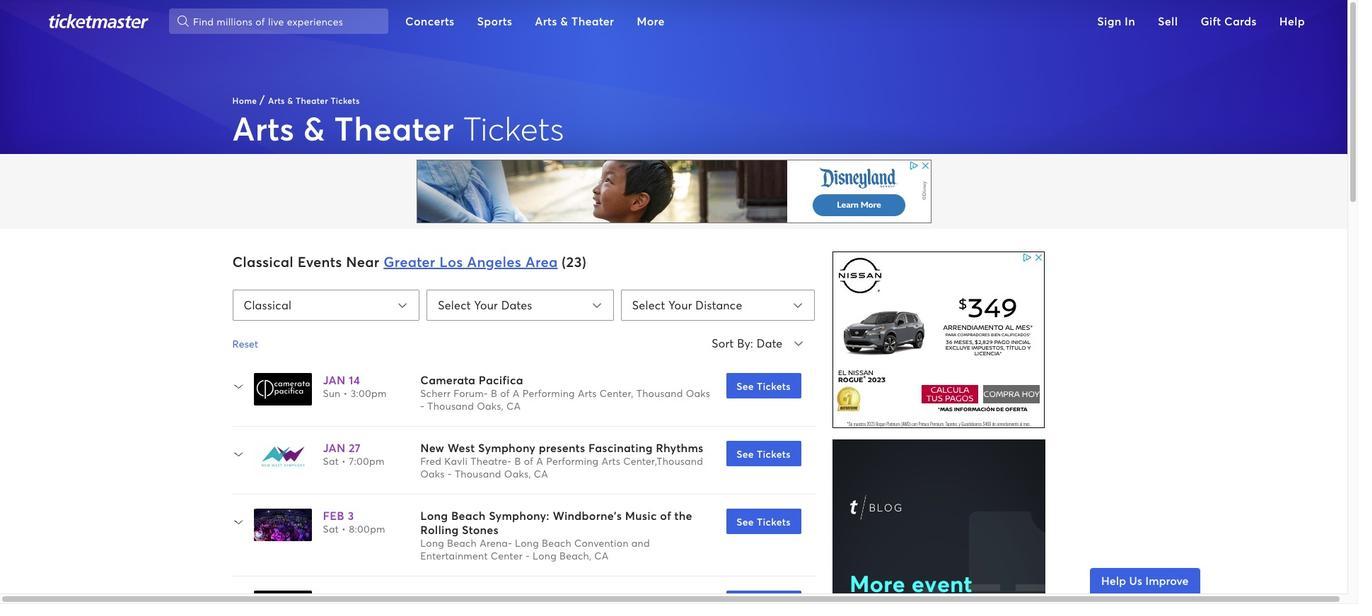 Task type: locate. For each thing, give the bounding box(es) containing it.
distance
[[696, 298, 742, 313]]

27
[[349, 441, 361, 456]]

performing
[[523, 387, 575, 400], [546, 455, 599, 468]]

0 vertical spatial see tickets
[[736, 380, 791, 393]]

1 horizontal spatial of
[[524, 455, 533, 468]]

long left "stones"
[[420, 537, 444, 550]]

venue image down the "presents"
[[540, 463, 559, 481]]

arts & theater
[[535, 13, 614, 28], [232, 106, 454, 150]]

oaks, down symphony
[[504, 467, 531, 481]]

0 vertical spatial oaks
[[686, 387, 710, 400]]

a
[[513, 387, 520, 400], [536, 455, 543, 468]]

select your dates
[[438, 298, 532, 313]]

sat left 27
[[323, 455, 339, 468]]

sign
[[1097, 13, 1122, 28]]

3 see tickets from the top
[[736, 516, 791, 529]]

oaks inside 'new west symphony presents fascinating rhythms fred kavli theatre- b of a performing arts center,thousand oaks - thousand oaks, ca'
[[420, 467, 445, 481]]

2 horizontal spatial ca
[[594, 549, 609, 563]]

1 vertical spatial sat
[[323, 523, 339, 536]]

- right center
[[526, 549, 530, 563]]

0 vertical spatial of
[[500, 387, 510, 400]]

0 horizontal spatial a
[[513, 387, 520, 400]]

of
[[500, 387, 510, 400], [524, 455, 533, 468], [660, 509, 671, 523]]

sell
[[1158, 13, 1178, 28]]

&
[[560, 13, 568, 28], [287, 95, 293, 106], [303, 106, 325, 150]]

0 vertical spatial b
[[491, 387, 497, 400]]

0 vertical spatial a
[[513, 387, 520, 400]]

oaks, down pacifica
[[477, 399, 504, 413]]

jan left 14
[[323, 373, 346, 388]]

0 vertical spatial jan
[[323, 373, 346, 388]]

date range image
[[597, 299, 608, 310]]

theater for arts & theater tickets link in the left top of the page
[[296, 95, 328, 106]]

more
[[637, 13, 665, 28]]

menu bar
[[394, 0, 676, 43], [1086, 0, 1316, 43]]

• inside jan 27 sat • 7:00pm
[[342, 455, 346, 468]]

•
[[343, 387, 348, 400], [342, 455, 346, 468], [342, 523, 346, 536]]

jan for jan 14
[[323, 373, 346, 388]]

fascinating
[[589, 441, 653, 456]]

date
[[757, 336, 783, 351]]

1 vertical spatial classical
[[244, 298, 292, 313]]

performing up windborne's
[[546, 455, 599, 468]]

camerata pacifica image
[[254, 373, 312, 406], [254, 591, 312, 605]]

sort by: date
[[712, 336, 783, 351]]

of inside the camerata pacifica scherr forum- b of a performing arts center, thousand oaks - thousand oaks, ca
[[500, 387, 510, 400]]

b inside the camerata pacifica scherr forum- b of a performing arts center, thousand oaks - thousand oaks, ca
[[491, 387, 497, 400]]

new west symphony presents fascinating rhythms image
[[254, 441, 312, 474]]

2 horizontal spatial -
[[526, 549, 530, 563]]

0 vertical spatial performing
[[523, 387, 575, 400]]

1 vertical spatial a
[[536, 455, 543, 468]]

ca inside the camerata pacifica scherr forum- b of a performing arts center, thousand oaks - thousand oaks, ca
[[507, 399, 521, 413]]

arts & theater link
[[524, 0, 625, 43]]

see tickets link for new west symphony presents fascinating rhythms
[[726, 441, 801, 467]]

1 vertical spatial jan
[[323, 441, 346, 456]]

long beach symphony: windborne's music of the rolling stones image
[[254, 509, 312, 542]]

los
[[439, 253, 463, 272]]

• left 27
[[342, 455, 346, 468]]

0 vertical spatial venue image
[[540, 463, 559, 481]]

convention
[[574, 537, 629, 550]]

your for distance
[[669, 298, 692, 313]]

0 vertical spatial -
[[420, 399, 425, 413]]

ca right beach,
[[594, 549, 609, 563]]

0 vertical spatial oaks,
[[477, 399, 504, 413]]

gift cards link
[[1189, 0, 1268, 43]]

sign in
[[1097, 13, 1135, 28]]

1 horizontal spatial ca
[[534, 467, 548, 481]]

long beach symphony: windborne's music of the rolling stones long beach arena- long beach convention and entertainment center - long beach, ca
[[420, 509, 692, 563]]

theater
[[571, 13, 614, 28], [296, 95, 328, 106], [334, 106, 454, 150]]

sat inside feb 3 sat • 8:00pm
[[323, 523, 339, 536]]

1 vertical spatial camerata pacifica image
[[254, 591, 312, 605]]

0 vertical spatial camerata pacifica image
[[254, 373, 312, 406]]

see tickets link
[[726, 373, 801, 399], [726, 441, 801, 467], [726, 509, 801, 535]]

0 horizontal spatial select
[[438, 298, 471, 313]]

classical for classical events near greater los angeles area (23)
[[232, 253, 294, 272]]

sign in button
[[1086, 0, 1147, 43]]

oaks,
[[477, 399, 504, 413], [504, 467, 531, 481]]

1 vertical spatial venue image
[[540, 531, 559, 549]]

of inside long beach symphony: windborne's music of the rolling stones long beach arena- long beach convention and entertainment center - long beach, ca
[[660, 509, 671, 523]]

of left the "presents"
[[524, 455, 533, 468]]

performing inside 'new west symphony presents fascinating rhythms fred kavli theatre- b of a performing arts center,thousand oaks - thousand oaks, ca'
[[546, 455, 599, 468]]

1 horizontal spatial b
[[515, 455, 521, 468]]

0 horizontal spatial oaks
[[420, 467, 445, 481]]

sat for feb 3
[[323, 523, 339, 536]]

your left distance in the right of the page
[[669, 298, 692, 313]]

oaks
[[686, 387, 710, 400], [420, 467, 445, 481]]

2 venue image from the top
[[540, 531, 559, 549]]

2 vertical spatial •
[[342, 523, 346, 536]]

select for select your dates
[[438, 298, 471, 313]]

1 vertical spatial oaks,
[[504, 467, 531, 481]]

0 vertical spatial arts & theater
[[535, 13, 614, 28]]

0 horizontal spatial your
[[474, 298, 498, 313]]

tickets for long beach symphony: windborne's music of the rolling stones
[[757, 516, 791, 529]]

2 see from the top
[[736, 448, 754, 461]]

option
[[432, 299, 608, 407]]

1 vertical spatial •
[[342, 455, 346, 468]]

sat inside jan 27 sat • 7:00pm
[[323, 455, 339, 468]]

of inside 'new west symphony presents fascinating rhythms fred kavli theatre- b of a performing arts center,thousand oaks - thousand oaks, ca'
[[524, 455, 533, 468]]

classical up reset
[[244, 298, 292, 313]]

2 select from the left
[[632, 298, 665, 313]]

1 see tickets from the top
[[736, 380, 791, 393]]

1 see tickets link from the top
[[726, 373, 801, 399]]

2 horizontal spatial &
[[560, 13, 568, 28]]

sports
[[477, 13, 512, 28]]

ca
[[507, 399, 521, 413], [534, 467, 548, 481], [594, 549, 609, 563]]

3 see tickets link from the top
[[726, 509, 801, 535]]

1 vertical spatial performing
[[546, 455, 599, 468]]

long left beach,
[[533, 549, 557, 563]]

select
[[438, 298, 471, 313], [632, 298, 665, 313]]

dates
[[501, 298, 532, 313]]

in
[[1125, 13, 1135, 28]]

1 horizontal spatial select
[[632, 298, 665, 313]]

select down los
[[438, 298, 471, 313]]

0 horizontal spatial b
[[491, 387, 497, 400]]

a inside the camerata pacifica scherr forum- b of a performing arts center, thousand oaks - thousand oaks, ca
[[513, 387, 520, 400]]

b right theatre-
[[515, 455, 521, 468]]

1 select from the left
[[438, 298, 471, 313]]

2 vertical spatial see tickets link
[[726, 509, 801, 535]]

0 horizontal spatial of
[[500, 387, 510, 400]]

1 vertical spatial see tickets link
[[726, 441, 801, 467]]

1 horizontal spatial -
[[448, 467, 452, 481]]

concerts link
[[394, 0, 466, 43]]

1 jan from the top
[[323, 373, 346, 388]]

and
[[632, 537, 650, 550]]

oaks, inside the camerata pacifica scherr forum- b of a performing arts center, thousand oaks - thousand oaks, ca
[[477, 399, 504, 413]]

1 vertical spatial oaks
[[420, 467, 445, 481]]

theater inside breadcrumb "navigation"
[[296, 95, 328, 106]]

1 vertical spatial see tickets
[[736, 448, 791, 461]]

14
[[349, 373, 360, 388]]

0 horizontal spatial &
[[287, 95, 293, 106]]

ca inside long beach symphony: windborne's music of the rolling stones long beach arena- long beach convention and entertainment center - long beach, ca
[[594, 549, 609, 563]]

long down symphony:
[[515, 537, 539, 550]]

your
[[474, 298, 498, 313], [669, 298, 692, 313]]

tickets
[[331, 95, 360, 106], [463, 106, 564, 150], [757, 380, 791, 393], [757, 448, 791, 461], [757, 516, 791, 529]]

0 vertical spatial sat
[[323, 455, 339, 468]]

1 vertical spatial advertisement region
[[832, 252, 1044, 429]]

sat left 3
[[323, 523, 339, 536]]

reset button
[[232, 336, 259, 351]]

beach,
[[559, 549, 591, 563]]

1 menu bar from the left
[[394, 0, 676, 43]]

a right symphony
[[536, 455, 543, 468]]

1 sat from the top
[[323, 455, 339, 468]]

select right date range image
[[632, 298, 665, 313]]

0 vertical spatial classical
[[232, 253, 294, 272]]

2 menu bar from the left
[[1086, 0, 1316, 43]]

advertisement region
[[416, 160, 931, 224], [832, 252, 1044, 429]]

b right "forum-"
[[491, 387, 497, 400]]

- down 'camerata'
[[420, 399, 425, 413]]

your left the dates
[[474, 298, 498, 313]]

2 your from the left
[[669, 298, 692, 313]]

of left the
[[660, 509, 671, 523]]

1 horizontal spatial your
[[669, 298, 692, 313]]

see down by:
[[736, 380, 754, 393]]

& for arts & theater tickets link in the left top of the page
[[287, 95, 293, 106]]

2 vertical spatial see tickets
[[736, 516, 791, 529]]

1 vertical spatial of
[[524, 455, 533, 468]]

venue image for forum-
[[540, 463, 559, 481]]

1 see from the top
[[736, 380, 754, 393]]

ca down the "presents"
[[534, 467, 548, 481]]

1 horizontal spatial menu bar
[[1086, 0, 1316, 43]]

long
[[420, 509, 448, 523], [420, 537, 444, 550], [515, 537, 539, 550], [533, 549, 557, 563]]

pacifica
[[479, 373, 523, 388]]

venue image down symphony:
[[540, 531, 559, 549]]

home link
[[232, 95, 257, 106]]

see
[[736, 380, 754, 393], [736, 448, 754, 461], [736, 516, 754, 529]]

0 horizontal spatial arts & theater
[[232, 106, 454, 150]]

- right fred
[[448, 467, 452, 481]]

see right rhythms
[[736, 448, 754, 461]]

& inside breadcrumb "navigation"
[[287, 95, 293, 106]]

thousand down west
[[455, 467, 501, 481]]

2 horizontal spatial theater
[[571, 13, 614, 28]]

arts & theater inside menu bar
[[535, 13, 614, 28]]

jan inside jan 14 sun • 3:00pm
[[323, 373, 346, 388]]

sell button
[[1147, 0, 1189, 43]]

classical left events
[[232, 253, 294, 272]]

3 see from the top
[[736, 516, 754, 529]]

beach
[[451, 509, 486, 523], [447, 537, 477, 550], [542, 537, 572, 550]]

0 vertical spatial see
[[736, 380, 754, 393]]

- inside long beach symphony: windborne's music of the rolling stones long beach arena- long beach convention and entertainment center - long beach, ca
[[526, 549, 530, 563]]

sat for jan 27
[[323, 455, 339, 468]]

presents
[[539, 441, 585, 456]]

see tickets
[[736, 380, 791, 393], [736, 448, 791, 461], [736, 516, 791, 529]]

jan for jan 27
[[323, 441, 346, 456]]

1 vertical spatial b
[[515, 455, 521, 468]]

2 jan from the top
[[323, 441, 346, 456]]

1 your from the left
[[474, 298, 498, 313]]

angeles
[[467, 253, 521, 272]]

the
[[675, 509, 692, 523]]

of right "forum-"
[[500, 387, 510, 400]]

1 horizontal spatial arts & theater
[[535, 13, 614, 28]]

0 vertical spatial see tickets link
[[726, 373, 801, 399]]

arts inside breadcrumb "navigation"
[[268, 95, 285, 106]]

tickets for new west symphony presents fascinating rhythms
[[757, 448, 791, 461]]

jan
[[323, 373, 346, 388], [323, 441, 346, 456]]

2 vertical spatial ca
[[594, 549, 609, 563]]

0 horizontal spatial theater
[[296, 95, 328, 106]]

1 vertical spatial ca
[[534, 467, 548, 481]]

• for 3
[[342, 523, 346, 536]]

2 vertical spatial -
[[526, 549, 530, 563]]

tickets inside breadcrumb "navigation"
[[331, 95, 360, 106]]

theater inside menu bar
[[571, 13, 614, 28]]

new
[[420, 441, 444, 456]]

see right the
[[736, 516, 754, 529]]

1 horizontal spatial theater
[[334, 106, 454, 150]]

• left 3
[[342, 523, 346, 536]]

sat
[[323, 455, 339, 468], [323, 523, 339, 536]]

see for new west symphony presents fascinating rhythms
[[736, 448, 754, 461]]

0 vertical spatial ca
[[507, 399, 521, 413]]

0 horizontal spatial ca
[[507, 399, 521, 413]]

2 see tickets from the top
[[736, 448, 791, 461]]

symphony
[[478, 441, 536, 456]]

thousand
[[636, 387, 683, 400], [427, 399, 474, 413], [455, 467, 501, 481]]

• inside feb 3 sat • 8:00pm
[[342, 523, 346, 536]]

2 horizontal spatial of
[[660, 509, 671, 523]]

2 camerata pacifica image from the top
[[254, 591, 312, 605]]

ca down pacifica
[[507, 399, 521, 413]]

0 vertical spatial •
[[343, 387, 348, 400]]

reset
[[232, 337, 259, 350]]

select for select your distance
[[632, 298, 665, 313]]

right rail banner 300x600 black pearl 2x.jpg image
[[832, 440, 1045, 605]]

tickets for camerata pacifica
[[757, 380, 791, 393]]

venue image
[[540, 463, 559, 481], [540, 531, 559, 549]]

arts
[[535, 13, 557, 28], [268, 95, 285, 106], [232, 106, 294, 150], [578, 387, 597, 400], [602, 455, 620, 468]]

theatre-
[[471, 455, 512, 468]]

oaks down new
[[420, 467, 445, 481]]

near
[[346, 253, 380, 272]]

-
[[420, 399, 425, 413], [448, 467, 452, 481], [526, 549, 530, 563]]

sports link
[[466, 0, 524, 43]]

a right "forum-"
[[513, 387, 520, 400]]

0 horizontal spatial menu bar
[[394, 0, 676, 43]]

1 venue image from the top
[[540, 463, 559, 481]]

0 horizontal spatial -
[[420, 399, 425, 413]]

1 vertical spatial see
[[736, 448, 754, 461]]

• for 27
[[342, 455, 346, 468]]

thousand inside 'new west symphony presents fascinating rhythms fred kavli theatre- b of a performing arts center,thousand oaks - thousand oaks, ca'
[[455, 467, 501, 481]]

2 vertical spatial see
[[736, 516, 754, 529]]

jan left 27
[[323, 441, 346, 456]]

by:
[[737, 336, 753, 351]]

oaks up rhythms
[[686, 387, 710, 400]]

classical
[[232, 253, 294, 272], [244, 298, 292, 313]]

camerata
[[420, 373, 475, 388]]

jan inside jan 27 sat • 7:00pm
[[323, 441, 346, 456]]

• right the sun
[[343, 387, 348, 400]]

• inside jan 14 sun • 3:00pm
[[343, 387, 348, 400]]

center,thousand
[[623, 455, 703, 468]]

performing up the "presents"
[[523, 387, 575, 400]]

& for 'arts & theater' link
[[560, 13, 568, 28]]

2 see tickets link from the top
[[726, 441, 801, 467]]

1 vertical spatial -
[[448, 467, 452, 481]]

feb 3 sat • 8:00pm
[[323, 509, 385, 536]]

2 vertical spatial of
[[660, 509, 671, 523]]

1 horizontal spatial a
[[536, 455, 543, 468]]

0 vertical spatial advertisement region
[[416, 160, 931, 224]]

see tickets for long beach symphony: windborne's music of the rolling stones
[[736, 516, 791, 529]]

1 horizontal spatial oaks
[[686, 387, 710, 400]]

2 sat from the top
[[323, 523, 339, 536]]

see tickets for new west symphony presents fascinating rhythms
[[736, 448, 791, 461]]

jan 27 sat • 7:00pm
[[323, 441, 385, 468]]



Task type: vqa. For each thing, say whether or not it's contained in the screenshot.
menu inside Main Navigation Element
no



Task type: describe. For each thing, give the bounding box(es) containing it.
help link
[[1268, 0, 1316, 43]]

stones
[[462, 523, 499, 538]]

see tickets for camerata pacifica
[[736, 380, 791, 393]]

of for windborne's
[[660, 509, 671, 523]]

see for long beach symphony: windborne's music of the rolling stones
[[736, 516, 754, 529]]

1 horizontal spatial &
[[303, 106, 325, 150]]

arts & theater tickets link
[[268, 95, 360, 106]]

entertainment
[[420, 549, 488, 563]]

camerata pacifica scherr forum- b of a performing arts center, thousand oaks - thousand oaks, ca
[[420, 373, 710, 413]]

ca inside 'new west symphony presents fascinating rhythms fred kavli theatre- b of a performing arts center,thousand oaks - thousand oaks, ca'
[[534, 467, 548, 481]]

3:00pm
[[351, 387, 387, 400]]

see for camerata pacifica
[[736, 380, 754, 393]]

arts inside menu bar
[[535, 13, 557, 28]]

beach down windborne's
[[542, 537, 572, 550]]

rhythms
[[656, 441, 704, 456]]

ticketmaster tickets image
[[48, 14, 149, 28]]

center
[[491, 549, 523, 563]]

beach up arena-
[[451, 509, 486, 523]]

cards
[[1224, 13, 1257, 28]]

1 vertical spatial arts & theater
[[232, 106, 454, 150]]

thousand down 'camerata'
[[427, 399, 474, 413]]

oaks, inside 'new west symphony presents fascinating rhythms fred kavli theatre- b of a performing arts center,thousand oaks - thousand oaks, ca'
[[504, 467, 531, 481]]

classical events near greater los angeles area (23)
[[232, 253, 586, 272]]

performing inside the camerata pacifica scherr forum- b of a performing arts center, thousand oaks - thousand oaks, ca
[[523, 387, 575, 400]]

gift
[[1201, 13, 1221, 28]]

help
[[1279, 13, 1305, 28]]

- inside 'new west symphony presents fascinating rhythms fred kavli theatre- b of a performing arts center,thousand oaks - thousand oaks, ca'
[[448, 467, 452, 481]]

beach left arena-
[[447, 537, 477, 550]]

long up entertainment
[[420, 509, 448, 523]]

greater los angeles area button
[[384, 252, 558, 273]]

- inside the camerata pacifica scherr forum- b of a performing arts center, thousand oaks - thousand oaks, ca
[[420, 399, 425, 413]]

breadcrumb navigation
[[232, 92, 360, 108]]

concerts
[[405, 13, 455, 28]]

home
[[232, 95, 257, 106]]

area
[[525, 253, 558, 272]]

sun
[[323, 387, 341, 400]]

(23)
[[562, 253, 586, 272]]

windborne's
[[553, 509, 622, 523]]

see tickets link for camerata pacifica
[[726, 373, 801, 399]]

rolling
[[420, 523, 459, 538]]

see tickets link for long beach symphony: windborne's music of the rolling stones
[[726, 509, 801, 535]]

sort
[[712, 336, 734, 351]]

scherr
[[420, 387, 451, 400]]

jan 14 sun • 3:00pm
[[323, 373, 387, 400]]

new west symphony presents fascinating rhythms fred kavli theatre- b of a performing arts center,thousand oaks - thousand oaks, ca
[[420, 441, 704, 481]]

Find millions of live experiences search field
[[169, 8, 388, 34]]

thousand right center,
[[636, 387, 683, 400]]

of for forum-
[[500, 387, 510, 400]]

greater
[[384, 253, 435, 272]]

venue image for presents
[[540, 531, 559, 549]]

theater for 'arts & theater' link
[[571, 13, 614, 28]]

• for 14
[[343, 387, 348, 400]]

b inside 'new west symphony presents fascinating rhythms fred kavli theatre- b of a performing arts center,thousand oaks - thousand oaks, ca'
[[515, 455, 521, 468]]

7:00pm
[[349, 455, 385, 468]]

1 camerata pacifica image from the top
[[254, 373, 312, 406]]

arts & theater tickets
[[268, 95, 360, 106]]

gift cards
[[1201, 13, 1257, 28]]

arts inside the camerata pacifica scherr forum- b of a performing arts center, thousand oaks - thousand oaks, ca
[[578, 387, 597, 400]]

a inside 'new west symphony presents fascinating rhythms fred kavli theatre- b of a performing arts center,thousand oaks - thousand oaks, ca'
[[536, 455, 543, 468]]

select your distance
[[632, 298, 742, 313]]

kavli
[[444, 455, 468, 468]]

forum-
[[454, 387, 488, 400]]

arena-
[[480, 537, 512, 550]]

music
[[625, 509, 657, 523]]

8:00pm
[[349, 523, 385, 536]]

events
[[298, 253, 342, 272]]

symphony:
[[489, 509, 550, 523]]

more button
[[625, 0, 676, 43]]

oaks inside the camerata pacifica scherr forum- b of a performing arts center, thousand oaks - thousand oaks, ca
[[686, 387, 710, 400]]

feb
[[323, 509, 344, 523]]

3
[[348, 509, 354, 523]]

menu bar containing concerts
[[394, 0, 676, 43]]

classical for classical
[[244, 298, 292, 313]]

menu bar containing sign in
[[1086, 0, 1316, 43]]

your for dates
[[474, 298, 498, 313]]

arts inside 'new west symphony presents fascinating rhythms fred kavli theatre- b of a performing arts center,thousand oaks - thousand oaks, ca'
[[602, 455, 620, 468]]

fred
[[420, 455, 442, 468]]

west
[[448, 441, 475, 456]]

center,
[[600, 387, 634, 400]]



